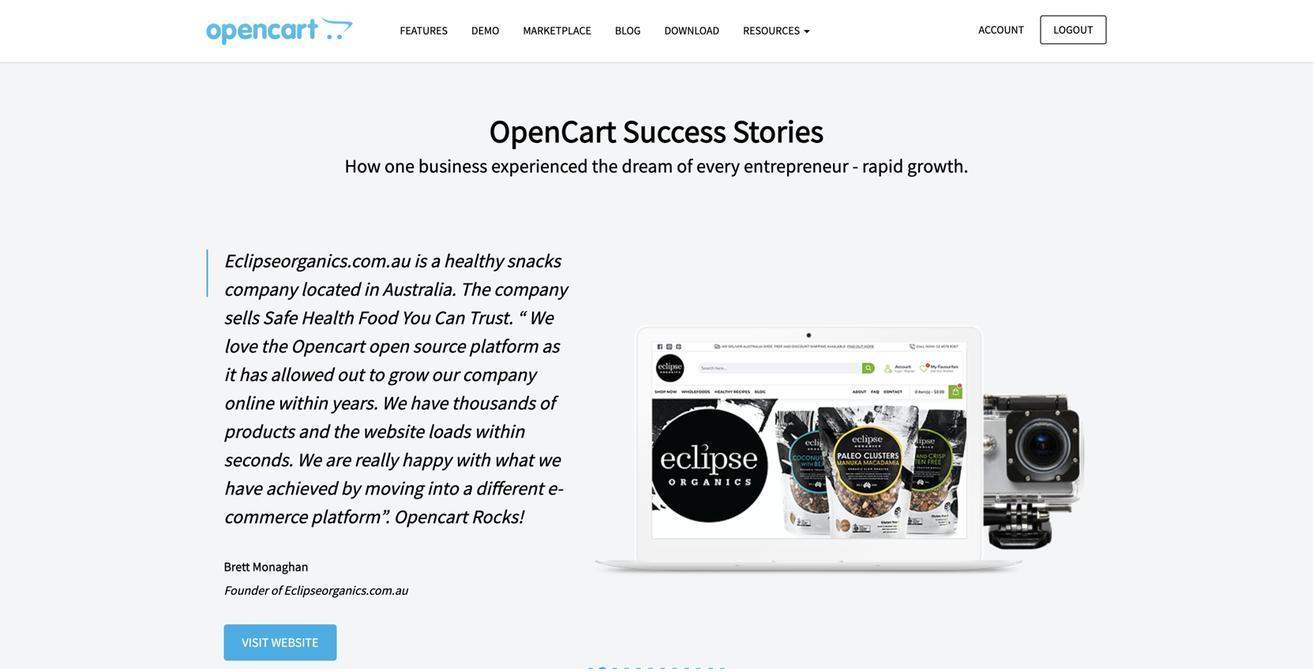 Task type: describe. For each thing, give the bounding box(es) containing it.
source
[[413, 334, 466, 358]]

healthy
[[444, 249, 503, 272]]

located
[[301, 277, 360, 301]]

0 horizontal spatial we
[[297, 448, 322, 471]]

grow
[[388, 362, 428, 386]]

brett
[[224, 559, 250, 575]]

blog link
[[603, 17, 653, 44]]

1 vertical spatial a
[[462, 476, 472, 500]]

as
[[542, 334, 560, 358]]

the inside the opencart success stories how one business experienced the dream of every entrepreneur - rapid growth.
[[592, 154, 618, 178]]

features
[[400, 23, 448, 38]]

company up sells at the left top of the page
[[224, 277, 297, 301]]

-
[[853, 154, 859, 178]]

moving
[[364, 476, 423, 500]]

success
[[623, 111, 727, 151]]

demo
[[472, 23, 500, 38]]

website
[[363, 419, 424, 443]]

snacks
[[507, 249, 561, 272]]

1 horizontal spatial we
[[382, 391, 406, 415]]

resources link
[[732, 17, 822, 44]]

allowed
[[270, 362, 333, 386]]

download link
[[653, 17, 732, 44]]

one
[[385, 154, 415, 178]]

entrepreneur
[[744, 154, 849, 178]]

in
[[364, 277, 379, 301]]

business
[[419, 154, 488, 178]]

2 horizontal spatial we
[[529, 306, 553, 329]]

thousands
[[452, 391, 536, 415]]

platform
[[469, 334, 538, 358]]

how
[[345, 154, 381, 178]]

products
[[224, 419, 295, 443]]

2 vertical spatial the
[[333, 419, 359, 443]]

rapid
[[863, 154, 904, 178]]

australia.
[[383, 277, 457, 301]]

into
[[427, 476, 459, 500]]

and
[[298, 419, 329, 443]]

by
[[341, 476, 360, 500]]

marketplace link
[[512, 17, 603, 44]]

founder
[[224, 583, 268, 598]]

years.
[[332, 391, 378, 415]]

company down platform
[[463, 362, 536, 386]]

1 vertical spatial opencart
[[394, 505, 468, 528]]

to
[[368, 362, 384, 386]]

0 vertical spatial opencart
[[291, 334, 365, 358]]

blog
[[615, 23, 641, 38]]

can
[[434, 306, 465, 329]]

it
[[224, 362, 235, 386]]

growth.
[[908, 154, 969, 178]]

visit website link
[[224, 625, 337, 661]]

you
[[401, 306, 430, 329]]

platform".
[[311, 505, 390, 528]]

safe
[[263, 306, 297, 329]]

1 vertical spatial within
[[475, 419, 525, 443]]

happy
[[402, 448, 452, 471]]

"
[[517, 306, 525, 329]]

logout
[[1054, 23, 1094, 37]]

open
[[369, 334, 409, 358]]

rocks!
[[472, 505, 524, 528]]

1 vertical spatial the
[[261, 334, 287, 358]]

opencart - showcase image
[[207, 17, 353, 45]]

account link
[[966, 15, 1038, 44]]

are
[[325, 448, 351, 471]]

of inside eclipseorganics.com.au is a healthy snacks company located in australia. the company sells safe health food you can trust. " we love the opencart open source platform as it has allowed out to grow our company online within years. we have thousands of products and the website loads within seconds. we are really happy with what we have achieved by moving into a different e- commerce platform". opencart rocks!
[[539, 391, 555, 415]]

what
[[494, 448, 534, 471]]

seconds.
[[224, 448, 293, 471]]

eclipseorganics.com.au inside eclipseorganics.com.au is a healthy snacks company located in australia. the company sells safe health food you can trust. " we love the opencart open source platform as it has allowed out to grow our company online within years. we have thousands of products and the website loads within seconds. we are really happy with what we have achieved by moving into a different e- commerce platform". opencart rocks!
[[224, 249, 410, 272]]

brett monaghan
[[224, 559, 308, 575]]

achieved
[[266, 476, 337, 500]]



Task type: locate. For each thing, give the bounding box(es) containing it.
download
[[665, 23, 720, 38]]

0 vertical spatial have
[[410, 391, 448, 415]]

0 vertical spatial we
[[529, 306, 553, 329]]

have down 'seconds.'
[[224, 476, 262, 500]]

2 horizontal spatial of
[[677, 154, 693, 178]]

commerce
[[224, 505, 307, 528]]

loads
[[428, 419, 471, 443]]

have
[[410, 391, 448, 415], [224, 476, 262, 500]]

0 horizontal spatial the
[[261, 334, 287, 358]]

features link
[[388, 17, 460, 44]]

visit website
[[242, 635, 319, 651]]

2 vertical spatial of
[[271, 583, 281, 598]]

visit
[[242, 635, 269, 651]]

a right is
[[430, 249, 440, 272]]

the
[[460, 277, 490, 301]]

opencart success stories how one business experienced the dream of every entrepreneur - rapid growth.
[[345, 111, 969, 178]]

demo link
[[460, 17, 512, 44]]

stories
[[733, 111, 824, 151]]

different
[[476, 476, 544, 500]]

0 horizontal spatial have
[[224, 476, 262, 500]]

within down thousands
[[475, 419, 525, 443]]

founder of eclipseorganics.com.au
[[224, 583, 408, 598]]

0 horizontal spatial of
[[271, 583, 281, 598]]

1 vertical spatial have
[[224, 476, 262, 500]]

the
[[592, 154, 618, 178], [261, 334, 287, 358], [333, 419, 359, 443]]

1 horizontal spatial the
[[333, 419, 359, 443]]

of
[[677, 154, 693, 178], [539, 391, 555, 415], [271, 583, 281, 598]]

website
[[271, 635, 319, 651]]

2 vertical spatial we
[[297, 448, 322, 471]]

2 horizontal spatial the
[[592, 154, 618, 178]]

has
[[239, 362, 267, 386]]

opencart down into
[[394, 505, 468, 528]]

trust.
[[468, 306, 514, 329]]

monaghan
[[253, 559, 308, 575]]

food
[[357, 306, 398, 329]]

the left dream
[[592, 154, 618, 178]]

of down monaghan
[[271, 583, 281, 598]]

marketplace
[[523, 23, 592, 38]]

we
[[529, 306, 553, 329], [382, 391, 406, 415], [297, 448, 322, 471]]

0 vertical spatial a
[[430, 249, 440, 272]]

of left every
[[677, 154, 693, 178]]

opencart
[[490, 111, 617, 151]]

we left are
[[297, 448, 322, 471]]

eclipseorganics.com.au up located
[[224, 249, 410, 272]]

have down our
[[410, 391, 448, 415]]

of right thousands
[[539, 391, 555, 415]]

a
[[430, 249, 440, 272], [462, 476, 472, 500]]

experienced
[[491, 154, 588, 178]]

within down allowed
[[278, 391, 328, 415]]

eclipseorganics.com.au down monaghan
[[284, 583, 408, 598]]

e-
[[548, 476, 563, 500]]

opencart down health
[[291, 334, 365, 358]]

1 horizontal spatial have
[[410, 391, 448, 415]]

of inside the opencart success stories how one business experienced the dream of every entrepreneur - rapid growth.
[[677, 154, 693, 178]]

we
[[538, 448, 560, 471]]

our
[[432, 362, 459, 386]]

0 horizontal spatial a
[[430, 249, 440, 272]]

1 vertical spatial eclipseorganics.com.au
[[284, 583, 408, 598]]

with
[[455, 448, 490, 471]]

account
[[979, 23, 1025, 37]]

0 vertical spatial within
[[278, 391, 328, 415]]

0 horizontal spatial within
[[278, 391, 328, 415]]

the down safe
[[261, 334, 287, 358]]

1 horizontal spatial of
[[539, 391, 555, 415]]

every
[[697, 154, 740, 178]]

dream
[[622, 154, 673, 178]]

opencart
[[291, 334, 365, 358], [394, 505, 468, 528]]

online
[[224, 391, 274, 415]]

1 vertical spatial we
[[382, 391, 406, 415]]

the up are
[[333, 419, 359, 443]]

eclipseorganics.com.au
[[224, 249, 410, 272], [284, 583, 408, 598]]

resources
[[744, 23, 803, 38]]

0 vertical spatial the
[[592, 154, 618, 178]]

really
[[354, 448, 398, 471]]

0 horizontal spatial opencart
[[291, 334, 365, 358]]

within
[[278, 391, 328, 415], [475, 419, 525, 443]]

0 vertical spatial eclipseorganics.com.au
[[224, 249, 410, 272]]

logout link
[[1041, 15, 1107, 44]]

1 horizontal spatial opencart
[[394, 505, 468, 528]]

0 vertical spatial of
[[677, 154, 693, 178]]

company down snacks
[[494, 277, 567, 301]]

a right into
[[462, 476, 472, 500]]

we right " at the top left of page
[[529, 306, 553, 329]]

1 horizontal spatial within
[[475, 419, 525, 443]]

sells
[[224, 306, 259, 329]]

eclipseorganics.com.au is a healthy snacks company located in australia. the company sells safe health food you can trust. " we love the opencart open source platform as it has allowed out to grow our company online within years. we have thousands of products and the website loads within seconds. we are really happy with what we have achieved by moving into a different e- commerce platform". opencart rocks!
[[224, 249, 567, 528]]

is
[[414, 249, 427, 272]]

love
[[224, 334, 257, 358]]

company
[[224, 277, 297, 301], [494, 277, 567, 301], [463, 362, 536, 386]]

1 horizontal spatial a
[[462, 476, 472, 500]]

health
[[301, 306, 354, 329]]

out
[[337, 362, 364, 386]]

1 vertical spatial of
[[539, 391, 555, 415]]

we up the website
[[382, 391, 406, 415]]



Task type: vqa. For each thing, say whether or not it's contained in the screenshot.
"happy"
yes



